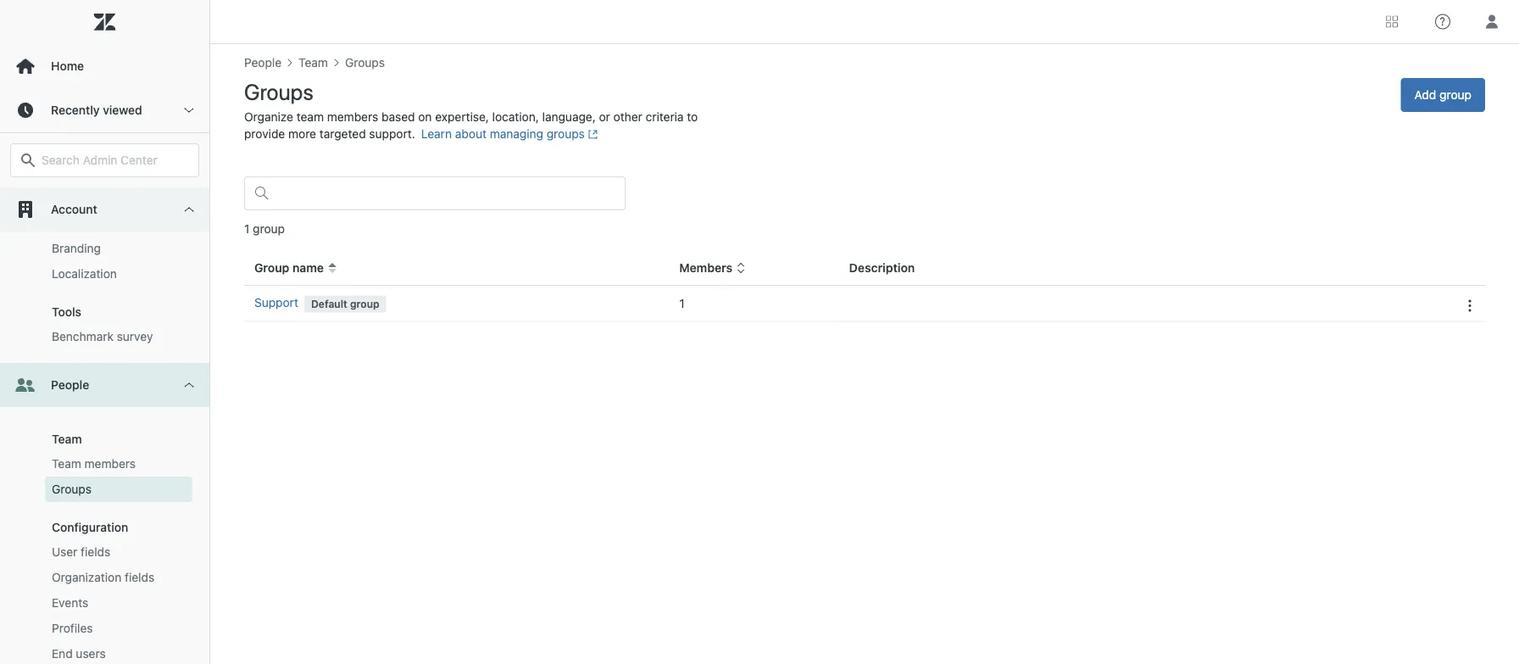 Task type: locate. For each thing, give the bounding box(es) containing it.
tools
[[52, 305, 81, 319]]

benchmark survey
[[52, 329, 153, 343]]

profiles
[[52, 621, 93, 635]]

brands link
[[45, 173, 193, 198]]

1 vertical spatial team
[[52, 457, 81, 471]]

survey
[[117, 329, 153, 343]]

team members link
[[45, 451, 193, 477]]

1 tree item from the top
[[0, 0, 209, 363]]

groups link
[[45, 477, 193, 502]]

fields
[[81, 545, 110, 559], [125, 570, 154, 584]]

users
[[76, 647, 106, 661]]

2 tree item from the top
[[0, 363, 209, 664]]

0 vertical spatial team
[[52, 432, 82, 446]]

brands element
[[52, 177, 90, 194]]

user
[[52, 545, 78, 559]]

organization fields element
[[52, 569, 154, 586]]

none search field inside primary 'element'
[[2, 143, 208, 177]]

brands
[[52, 179, 90, 193]]

configuration
[[52, 520, 128, 534]]

fields for user fields
[[81, 545, 110, 559]]

team for team members
[[52, 457, 81, 471]]

user menu image
[[1482, 11, 1504, 33]]

team members
[[52, 457, 136, 471]]

branding element
[[52, 240, 101, 257]]

team element
[[52, 432, 82, 446]]

organization
[[52, 570, 122, 584]]

localization element
[[52, 265, 117, 282]]

tree item
[[0, 0, 209, 363], [0, 363, 209, 664]]

None search field
[[2, 143, 208, 177]]

recently viewed button
[[0, 88, 209, 132]]

team inside "link"
[[52, 457, 81, 471]]

fields down user fields link
[[125, 570, 154, 584]]

tree item containing brands
[[0, 0, 209, 363]]

end users link
[[45, 641, 193, 664]]

1 vertical spatial fields
[[125, 570, 154, 584]]

0 vertical spatial fields
[[81, 545, 110, 559]]

benchmark
[[52, 329, 114, 343]]

appearance element
[[52, 217, 119, 231]]

primary element
[[0, 0, 210, 664]]

people button
[[0, 363, 209, 407]]

localization link
[[45, 261, 193, 287]]

team members element
[[52, 455, 136, 472]]

team
[[52, 432, 82, 446], [52, 457, 81, 471]]

team down team element
[[52, 457, 81, 471]]

1 horizontal spatial fields
[[125, 570, 154, 584]]

team up team members
[[52, 432, 82, 446]]

1 team from the top
[[52, 432, 82, 446]]

user fields link
[[45, 539, 193, 565]]

groups element
[[52, 481, 92, 498]]

branding
[[52, 241, 101, 255]]

home
[[51, 59, 84, 73]]

tree
[[0, 0, 209, 664]]

profiles element
[[52, 620, 93, 637]]

viewed
[[103, 103, 142, 117]]

help image
[[1436, 14, 1451, 29]]

2 team from the top
[[52, 457, 81, 471]]

0 horizontal spatial fields
[[81, 545, 110, 559]]

fields down configuration element
[[81, 545, 110, 559]]

account
[[51, 202, 97, 216]]



Task type: vqa. For each thing, say whether or not it's contained in the screenshot.
Account
yes



Task type: describe. For each thing, give the bounding box(es) containing it.
branding link
[[45, 236, 193, 261]]

end users element
[[52, 645, 106, 662]]

recently viewed
[[51, 103, 142, 117]]

tools element
[[52, 305, 81, 319]]

home button
[[0, 44, 209, 88]]

user fields
[[52, 545, 110, 559]]

zendesk products image
[[1387, 16, 1399, 28]]

account button
[[0, 187, 209, 232]]

team for team element
[[52, 432, 82, 446]]

organization fields
[[52, 570, 154, 584]]

end
[[52, 647, 73, 661]]

people
[[51, 378, 89, 392]]

benchmark survey link
[[45, 324, 193, 349]]

fields for organization fields
[[125, 570, 154, 584]]

appearance
[[52, 217, 119, 231]]

organization fields link
[[45, 565, 193, 590]]

tree item containing people
[[0, 363, 209, 664]]

recently
[[51, 103, 100, 117]]

events element
[[52, 595, 88, 612]]

profiles link
[[45, 616, 193, 641]]

members
[[84, 457, 136, 471]]

Search Admin Center field
[[42, 153, 188, 168]]

events link
[[45, 590, 193, 616]]

configuration element
[[52, 520, 128, 534]]

groups
[[52, 482, 92, 496]]

events
[[52, 596, 88, 610]]

benchmark survey element
[[52, 328, 153, 345]]

end users
[[52, 647, 106, 661]]

user fields element
[[52, 544, 110, 561]]

localization
[[52, 267, 117, 281]]

account group
[[0, 0, 209, 363]]

tree containing brands
[[0, 0, 209, 664]]

people group
[[0, 407, 209, 664]]



